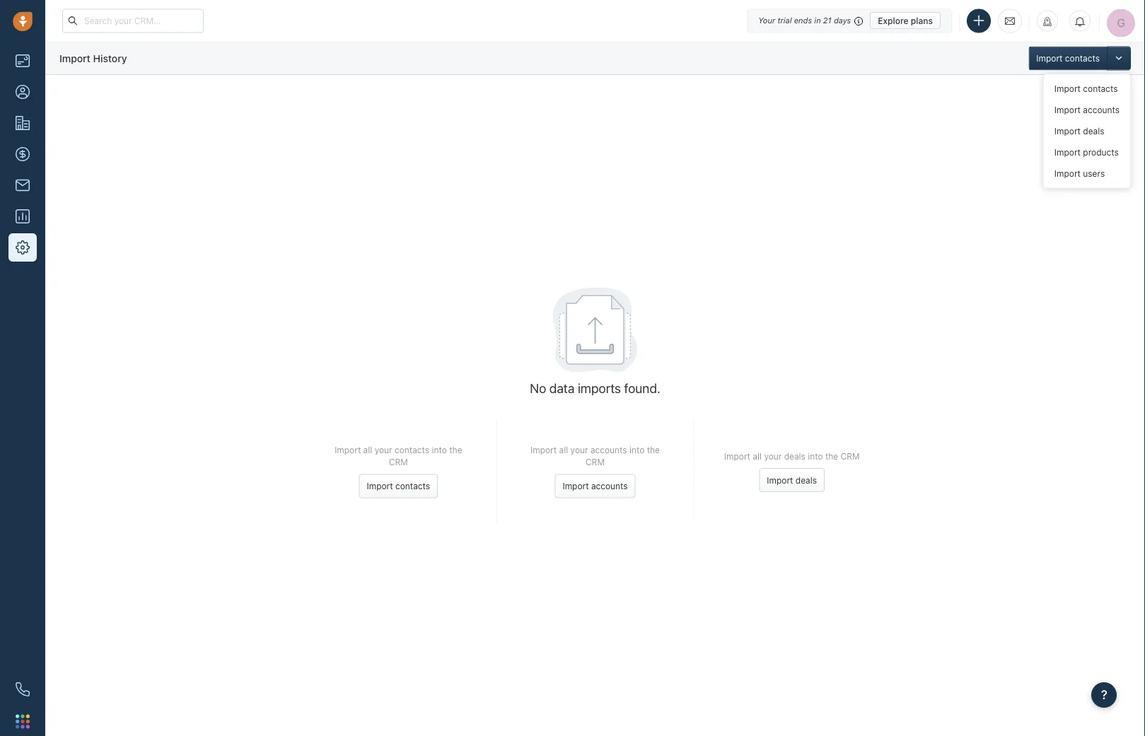 Task type: vqa. For each thing, say whether or not it's contained in the screenshot.
the Import accounts button
yes



Task type: describe. For each thing, give the bounding box(es) containing it.
contacts inside import all your contacts into the crm
[[395, 445, 429, 455]]

accounts inside import all your accounts into the crm
[[591, 445, 627, 455]]

import accounts button
[[555, 474, 636, 498]]

deals inside button
[[796, 475, 817, 485]]

the for import all your accounts into the crm
[[647, 445, 660, 455]]

import users
[[1054, 169, 1105, 179]]

into for deals
[[808, 451, 823, 461]]

explore
[[878, 16, 909, 25]]

freshworks switcher image
[[16, 715, 30, 729]]

all for contacts
[[363, 445, 372, 455]]

data
[[549, 381, 575, 396]]

into for contacts
[[432, 445, 447, 455]]

import contacts for the bottom import contacts button
[[367, 481, 430, 491]]

0 vertical spatial deals
[[1083, 126, 1104, 136]]

import all your contacts into the crm
[[335, 445, 462, 467]]

phone image
[[16, 683, 30, 697]]

21
[[823, 16, 832, 25]]

1 vertical spatial import contacts
[[1054, 84, 1118, 94]]

Search your CRM... text field
[[62, 9, 204, 33]]

import deals button
[[759, 468, 825, 492]]

0 vertical spatial accounts
[[1083, 105, 1120, 115]]

1 vertical spatial import contacts button
[[359, 474, 438, 498]]

1 vertical spatial deals
[[784, 451, 806, 461]]

into for accounts
[[629, 445, 645, 455]]

in
[[814, 16, 821, 25]]

your for deals
[[764, 451, 782, 461]]

import all your accounts into the crm
[[530, 445, 660, 467]]

history
[[93, 52, 127, 64]]

imports
[[578, 381, 621, 396]]

explore plans link
[[870, 12, 941, 29]]

found.
[[624, 381, 660, 396]]

days
[[834, 16, 851, 25]]



Task type: locate. For each thing, give the bounding box(es) containing it.
phone element
[[8, 675, 37, 704]]

1 horizontal spatial all
[[559, 445, 568, 455]]

accounts up import accounts button
[[591, 445, 627, 455]]

deals up import deals button at the right bottom of page
[[784, 451, 806, 461]]

import deals
[[1054, 126, 1104, 136], [767, 475, 817, 485]]

accounts inside button
[[591, 481, 628, 491]]

import contacts for the topmost import contacts button
[[1036, 53, 1100, 63]]

0 horizontal spatial import deals
[[767, 475, 817, 485]]

the
[[449, 445, 462, 455], [647, 445, 660, 455], [825, 451, 838, 461]]

2 horizontal spatial your
[[764, 451, 782, 461]]

import accounts up import products
[[1054, 105, 1120, 115]]

0 vertical spatial import deals
[[1054, 126, 1104, 136]]

products
[[1083, 147, 1119, 157]]

crm inside import all your contacts into the crm
[[389, 457, 408, 467]]

the inside import all your accounts into the crm
[[647, 445, 660, 455]]

0 horizontal spatial import accounts
[[563, 481, 628, 491]]

0 horizontal spatial the
[[449, 445, 462, 455]]

import accounts
[[1054, 105, 1120, 115], [563, 481, 628, 491]]

import all your deals into the crm
[[724, 451, 860, 461]]

your trial ends in 21 days
[[758, 16, 851, 25]]

1 horizontal spatial your
[[570, 445, 588, 455]]

crm for accounts
[[586, 457, 605, 467]]

explore plans
[[878, 16, 933, 25]]

0 horizontal spatial all
[[363, 445, 372, 455]]

2 vertical spatial import contacts
[[367, 481, 430, 491]]

2 horizontal spatial crm
[[841, 451, 860, 461]]

2 horizontal spatial all
[[753, 451, 762, 461]]

import deals up import products
[[1054, 126, 1104, 136]]

accounts down import all your accounts into the crm
[[591, 481, 628, 491]]

deals up import products
[[1083, 126, 1104, 136]]

contacts
[[1065, 53, 1100, 63], [1083, 84, 1118, 94], [395, 445, 429, 455], [395, 481, 430, 491]]

import deals down import all your deals into the crm
[[767, 475, 817, 485]]

all for accounts
[[559, 445, 568, 455]]

accounts up products
[[1083, 105, 1120, 115]]

1 vertical spatial import accounts
[[563, 481, 628, 491]]

1 horizontal spatial import deals
[[1054, 126, 1104, 136]]

import inside import all your contacts into the crm
[[335, 445, 361, 455]]

your
[[758, 16, 775, 25]]

crm inside import all your accounts into the crm
[[586, 457, 605, 467]]

into
[[432, 445, 447, 455], [629, 445, 645, 455], [808, 451, 823, 461]]

1 horizontal spatial crm
[[586, 457, 605, 467]]

import contacts button
[[1029, 46, 1107, 70], [359, 474, 438, 498]]

into inside import all your accounts into the crm
[[629, 445, 645, 455]]

0 vertical spatial import contacts button
[[1029, 46, 1107, 70]]

0 horizontal spatial crm
[[389, 457, 408, 467]]

the for import all your contacts into the crm
[[449, 445, 462, 455]]

your for accounts
[[570, 445, 588, 455]]

0 horizontal spatial your
[[375, 445, 392, 455]]

your for contacts
[[375, 445, 392, 455]]

your inside import all your accounts into the crm
[[570, 445, 588, 455]]

2 vertical spatial deals
[[796, 475, 817, 485]]

import products
[[1054, 147, 1119, 157]]

crm for contacts
[[389, 457, 408, 467]]

all inside import all your contacts into the crm
[[363, 445, 372, 455]]

your inside import all your contacts into the crm
[[375, 445, 392, 455]]

deals down import all your deals into the crm
[[796, 475, 817, 485]]

your
[[375, 445, 392, 455], [570, 445, 588, 455], [764, 451, 782, 461]]

import inside button
[[767, 475, 793, 485]]

import inside import all your accounts into the crm
[[530, 445, 557, 455]]

accounts
[[1083, 105, 1120, 115], [591, 445, 627, 455], [591, 481, 628, 491]]

import history
[[59, 52, 127, 64]]

trial
[[778, 16, 792, 25]]

2 vertical spatial accounts
[[591, 481, 628, 491]]

import
[[59, 52, 90, 64], [1036, 53, 1063, 63], [1054, 84, 1081, 94], [1054, 105, 1081, 115], [1054, 126, 1081, 136], [1054, 147, 1081, 157], [1054, 169, 1081, 179], [335, 445, 361, 455], [530, 445, 557, 455], [724, 451, 750, 461], [767, 475, 793, 485], [367, 481, 393, 491], [563, 481, 589, 491]]

1 vertical spatial accounts
[[591, 445, 627, 455]]

0 vertical spatial import contacts
[[1036, 53, 1100, 63]]

2 horizontal spatial into
[[808, 451, 823, 461]]

1 horizontal spatial import contacts button
[[1029, 46, 1107, 70]]

plans
[[911, 16, 933, 25]]

import deals inside button
[[767, 475, 817, 485]]

the for import all your deals into the crm
[[825, 451, 838, 461]]

all inside import all your accounts into the crm
[[559, 445, 568, 455]]

ends
[[794, 16, 812, 25]]

0 horizontal spatial import contacts button
[[359, 474, 438, 498]]

all for deals
[[753, 451, 762, 461]]

the inside import all your contacts into the crm
[[449, 445, 462, 455]]

1 horizontal spatial into
[[629, 445, 645, 455]]

all
[[363, 445, 372, 455], [559, 445, 568, 455], [753, 451, 762, 461]]

deals
[[1083, 126, 1104, 136], [784, 451, 806, 461], [796, 475, 817, 485]]

import accounts inside button
[[563, 481, 628, 491]]

0 vertical spatial import accounts
[[1054, 105, 1120, 115]]

1 vertical spatial import deals
[[767, 475, 817, 485]]

import contacts
[[1036, 53, 1100, 63], [1054, 84, 1118, 94], [367, 481, 430, 491]]

0 horizontal spatial into
[[432, 445, 447, 455]]

1 horizontal spatial the
[[647, 445, 660, 455]]

into inside import all your contacts into the crm
[[432, 445, 447, 455]]

2 horizontal spatial the
[[825, 451, 838, 461]]

no data imports found.
[[530, 381, 660, 396]]

import accounts down import all your accounts into the crm
[[563, 481, 628, 491]]

import inside button
[[563, 481, 589, 491]]

users
[[1083, 169, 1105, 179]]

crm
[[841, 451, 860, 461], [389, 457, 408, 467], [586, 457, 605, 467]]

1 horizontal spatial import accounts
[[1054, 105, 1120, 115]]

send email image
[[1005, 15, 1015, 27]]

no
[[530, 381, 546, 396]]

crm for deals
[[841, 451, 860, 461]]



